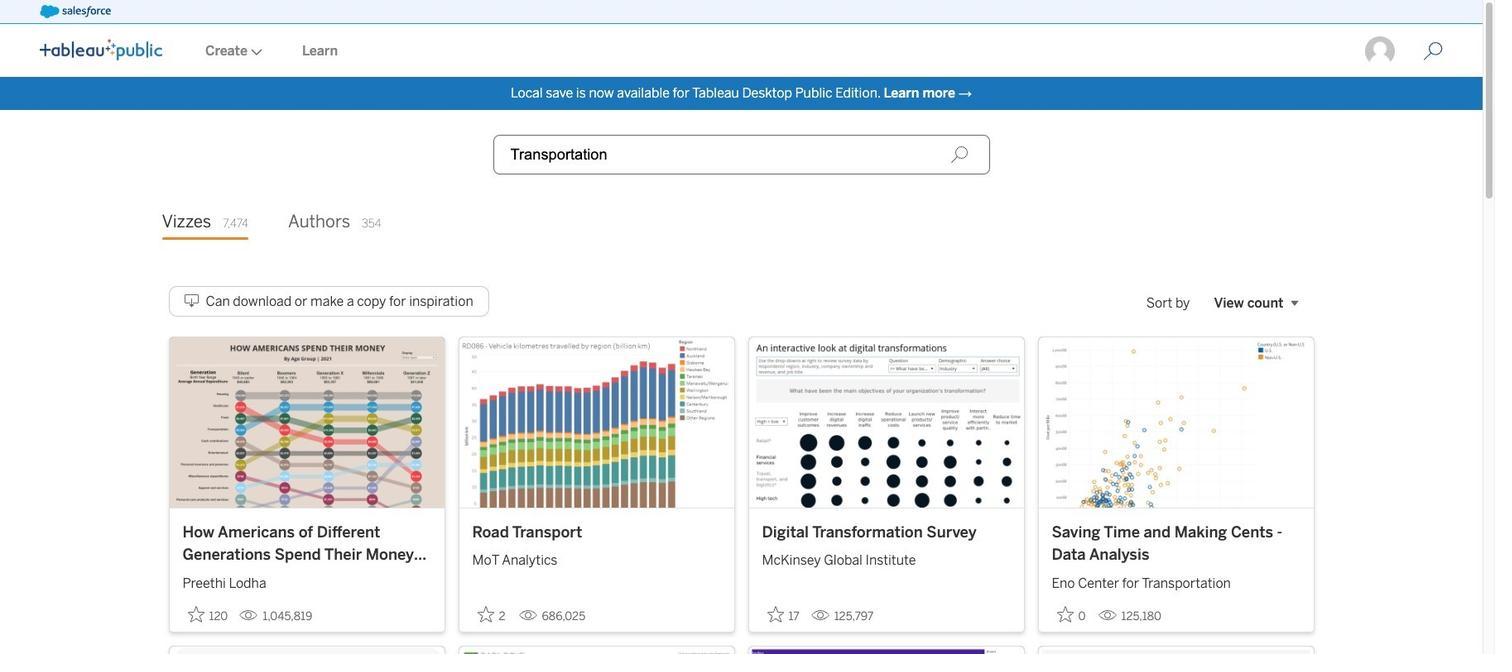 Task type: locate. For each thing, give the bounding box(es) containing it.
1 workbook thumbnail image from the left
[[169, 338, 444, 508]]

3 workbook thumbnail image from the left
[[749, 338, 1024, 508]]

3 add favorite button from the left
[[762, 602, 804, 629]]

t.turtle image
[[1364, 35, 1397, 68]]

add favorite image for add favorite button for 1st workbook thumbnail
[[188, 607, 204, 623]]

1 add favorite button from the left
[[183, 602, 233, 629]]

add favorite image
[[1057, 607, 1073, 623]]

search image
[[950, 146, 968, 164]]

add favorite image
[[188, 607, 204, 623], [477, 607, 494, 623], [767, 607, 784, 623]]

2 add favorite button from the left
[[472, 602, 512, 629]]

Search input field
[[493, 135, 990, 175]]

workbook thumbnail image
[[169, 338, 444, 508], [459, 338, 734, 508], [749, 338, 1024, 508], [1039, 338, 1313, 508]]

0 horizontal spatial add favorite image
[[188, 607, 204, 623]]

2 horizontal spatial add favorite image
[[767, 607, 784, 623]]

2 workbook thumbnail image from the left
[[459, 338, 734, 508]]

Add Favorite button
[[183, 602, 233, 629], [472, 602, 512, 629], [762, 602, 804, 629], [1052, 602, 1092, 629]]

add favorite button for 1st workbook thumbnail
[[183, 602, 233, 629]]

4 workbook thumbnail image from the left
[[1039, 338, 1313, 508]]

1 add favorite image from the left
[[188, 607, 204, 623]]

3 add favorite image from the left
[[767, 607, 784, 623]]

2 add favorite image from the left
[[477, 607, 494, 623]]

4 add favorite button from the left
[[1052, 602, 1092, 629]]

1 horizontal spatial add favorite image
[[477, 607, 494, 623]]



Task type: describe. For each thing, give the bounding box(es) containing it.
add favorite button for fourth workbook thumbnail from left
[[1052, 602, 1092, 629]]

add favorite image for add favorite button for third workbook thumbnail from left
[[767, 607, 784, 623]]

salesforce logo image
[[40, 5, 111, 18]]

add favorite image for 3rd workbook thumbnail from right's add favorite button
[[477, 607, 494, 623]]

add favorite button for 3rd workbook thumbnail from right
[[472, 602, 512, 629]]

add favorite button for third workbook thumbnail from left
[[762, 602, 804, 629]]

create image
[[248, 49, 262, 55]]

go to search image
[[1403, 41, 1463, 61]]

logo image
[[40, 39, 162, 60]]



Task type: vqa. For each thing, say whether or not it's contained in the screenshot.
"make a copy" image
no



